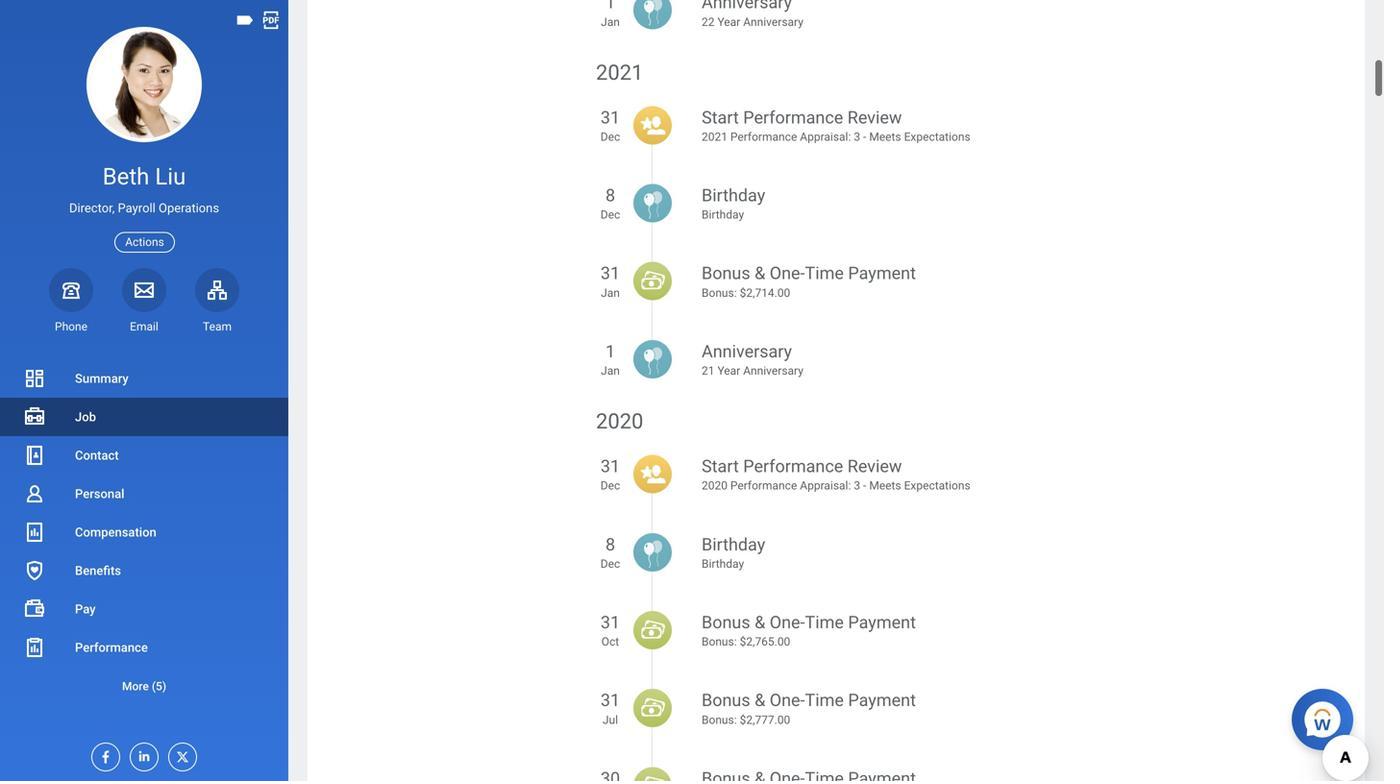 Task type: locate. For each thing, give the bounding box(es) containing it.
one- up $2,777.00
[[770, 691, 805, 711]]

- inside "start performance review 2020 performance appraisal: 3 - meets expectations"
[[863, 479, 866, 493]]

start inside "start performance review 2020 performance appraisal: 3 - meets expectations"
[[702, 457, 739, 477]]

dec inside 2020 "menu item"
[[601, 479, 620, 493]]

1 vertical spatial 31 dec
[[601, 457, 620, 493]]

team link
[[195, 268, 239, 334]]

one- for bonus & one-time payment bonus: $2,765.00
[[770, 613, 805, 633]]

bonus inside bonus & one-time payment bonus: $2,765.00
[[702, 613, 750, 633]]

dec
[[601, 130, 620, 144], [601, 208, 620, 222], [601, 479, 620, 493], [601, 557, 620, 571]]

2 vertical spatial payment
[[848, 691, 916, 711]]

0 vertical spatial bonus
[[702, 264, 750, 284]]

performance inside list
[[75, 641, 148, 655]]

1 31 from the top
[[601, 108, 620, 128]]

summary image
[[23, 367, 46, 390]]

1 dec from the top
[[601, 130, 620, 144]]

1 vertical spatial start
[[702, 457, 739, 477]]

1 start from the top
[[702, 108, 739, 128]]

0 vertical spatial birthday birthday
[[702, 186, 765, 222]]

compensation image
[[23, 521, 46, 544]]

time for bonus & one-time payment bonus: $2,765.00
[[805, 613, 844, 633]]

expectations inside start performance review 2021 performance appraisal: 3 - meets expectations
[[904, 130, 971, 144]]

2 jan from the top
[[601, 286, 620, 300]]

1 8 from the top
[[606, 186, 615, 206]]

anniversary up 21
[[702, 342, 792, 362]]

2 one- from the top
[[770, 613, 805, 633]]

1 31 dec from the top
[[601, 108, 620, 144]]

personal
[[75, 487, 124, 501]]

3 dec from the top
[[601, 479, 620, 493]]

summary
[[75, 372, 129, 386]]

bonus up $2,765.00
[[702, 613, 750, 633]]

phone image
[[58, 279, 85, 302]]

2 vertical spatial bonus
[[702, 691, 750, 711]]

(5)
[[152, 680, 166, 694]]

performance
[[743, 108, 843, 128], [731, 130, 797, 144], [743, 457, 843, 477], [731, 479, 797, 493], [75, 641, 148, 655]]

8 dec up 31 oct
[[601, 535, 620, 571]]

31 dec inside 2020 "menu item"
[[601, 457, 620, 493]]

0 vertical spatial 8 dec
[[601, 186, 620, 222]]

time inside bonus & one-time payment bonus: $2,714.00
[[805, 264, 844, 284]]

pay link
[[0, 590, 288, 629]]

more (5) button
[[0, 667, 288, 706]]

appraisal: inside start performance review 2021 performance appraisal: 3 - meets expectations
[[800, 130, 851, 144]]

2 3 from the top
[[854, 479, 860, 493]]

1 review from the top
[[848, 108, 902, 128]]

one- inside bonus & one-time payment bonus: $2,777.00
[[770, 691, 805, 711]]

1 vertical spatial review
[[848, 457, 902, 477]]

1 vertical spatial year
[[718, 364, 740, 378]]

&
[[755, 264, 765, 284], [755, 613, 765, 633], [755, 691, 765, 711]]

bonus & one-time payment bonus: $2,765.00
[[702, 613, 916, 649]]

1 horizontal spatial 2020
[[702, 479, 728, 493]]

1 vertical spatial 2020
[[702, 479, 728, 493]]

1 vertical spatial &
[[755, 613, 765, 633]]

0 vertical spatial bonus:
[[702, 286, 737, 300]]

3 for 2020
[[854, 479, 860, 493]]

bonus: inside bonus & one-time payment bonus: $2,765.00
[[702, 636, 737, 649]]

2 year from the top
[[718, 364, 740, 378]]

1 jan
[[601, 342, 620, 378]]

2 vertical spatial &
[[755, 691, 765, 711]]

1 vertical spatial payment
[[848, 613, 916, 633]]

expectations inside "start performance review 2020 performance appraisal: 3 - meets expectations"
[[904, 479, 971, 493]]

0 vertical spatial 8
[[606, 186, 615, 206]]

& for bonus & one-time payment bonus: $2,765.00
[[755, 613, 765, 633]]

-
[[863, 130, 866, 144], [863, 479, 866, 493]]

expectations
[[904, 130, 971, 144], [904, 479, 971, 493]]

anniversary right 21
[[743, 364, 804, 378]]

3
[[854, 130, 860, 144], [854, 479, 860, 493]]

payroll
[[118, 201, 156, 215]]

1 time from the top
[[805, 264, 844, 284]]

1 vertical spatial -
[[863, 479, 866, 493]]

1 vertical spatial 2021
[[702, 130, 728, 144]]

0 vertical spatial appraisal:
[[800, 130, 851, 144]]

0 vertical spatial expectations
[[904, 130, 971, 144]]

2020
[[596, 409, 644, 434], [702, 479, 728, 493]]

1 bonus from the top
[[702, 264, 750, 284]]

bonus inside bonus & one-time payment bonus: $2,714.00
[[702, 264, 750, 284]]

time for bonus & one-time payment bonus: $2,777.00
[[805, 691, 844, 711]]

31 dec inside 2021 menu item
[[601, 108, 620, 144]]

payment inside bonus & one-time payment bonus: $2,714.00
[[848, 264, 916, 284]]

expectations for 2021
[[904, 130, 971, 144]]

job
[[75, 410, 96, 424]]

& inside bonus & one-time payment bonus: $2,714.00
[[755, 264, 765, 284]]

2 payment from the top
[[848, 613, 916, 633]]

list
[[0, 360, 288, 706]]

21
[[702, 364, 715, 378]]

review for 2020
[[848, 457, 902, 477]]

1 vertical spatial time
[[805, 613, 844, 633]]

1 horizontal spatial 2021
[[702, 130, 728, 144]]

bonus: left $2,777.00
[[702, 714, 737, 727]]

$2,714.00
[[740, 286, 790, 300]]

2 appraisal: from the top
[[800, 479, 851, 493]]

bonus: left $2,714.00
[[702, 286, 737, 300]]

one- for bonus & one-time payment bonus: $2,777.00
[[770, 691, 805, 711]]

review
[[848, 108, 902, 128], [848, 457, 902, 477]]

1 year from the top
[[718, 15, 740, 29]]

2 time from the top
[[805, 613, 844, 633]]

year right 22
[[718, 15, 740, 29]]

1 vertical spatial one-
[[770, 613, 805, 633]]

bonus: inside bonus & one-time payment bonus: $2,777.00
[[702, 714, 737, 727]]

job image
[[23, 406, 46, 429]]

2 31 from the top
[[601, 264, 620, 284]]

facebook image
[[92, 744, 113, 765]]

meets
[[869, 130, 901, 144], [869, 479, 901, 493]]

8 dec up '31 jan'
[[601, 186, 620, 222]]

- for 2021
[[863, 130, 866, 144]]

1 meets from the top
[[869, 130, 901, 144]]

$2,777.00
[[740, 714, 790, 727]]

time
[[805, 264, 844, 284], [805, 613, 844, 633], [805, 691, 844, 711]]

4 31 from the top
[[601, 613, 620, 633]]

bonus for bonus & one-time payment bonus: $2,714.00
[[702, 264, 750, 284]]

3 for 2021
[[854, 130, 860, 144]]

31 jan
[[601, 264, 620, 300]]

x image
[[169, 744, 190, 765]]

liu
[[155, 163, 186, 190]]

payment inside bonus & one-time payment bonus: $2,777.00
[[848, 691, 916, 711]]

2 - from the top
[[863, 479, 866, 493]]

appraisal: inside "start performance review 2020 performance appraisal: 3 - meets expectations"
[[800, 479, 851, 493]]

& inside bonus & one-time payment bonus: $2,777.00
[[755, 691, 765, 711]]

pay
[[75, 602, 96, 617]]

2 vertical spatial time
[[805, 691, 844, 711]]

appraisal: for 2021
[[800, 130, 851, 144]]

time inside bonus & one-time payment bonus: $2,765.00
[[805, 613, 844, 633]]

payment
[[848, 264, 916, 284], [848, 613, 916, 633], [848, 691, 916, 711]]

3 payment from the top
[[848, 691, 916, 711]]

& up $2,714.00
[[755, 264, 765, 284]]

0 vertical spatial meets
[[869, 130, 901, 144]]

0 horizontal spatial 2021
[[596, 60, 644, 85]]

31 inside 2020 "menu item"
[[601, 457, 620, 477]]

director,
[[69, 201, 115, 215]]

0 vertical spatial -
[[863, 130, 866, 144]]

2 31 dec from the top
[[601, 457, 620, 493]]

list containing summary
[[0, 360, 288, 706]]

year right 21
[[718, 364, 740, 378]]

2 vertical spatial jan
[[601, 364, 620, 378]]

meets inside start performance review 2021 performance appraisal: 3 - meets expectations
[[869, 130, 901, 144]]

8 dec
[[601, 186, 620, 222], [601, 535, 620, 571]]

22 year anniversary
[[702, 15, 804, 29]]

start for 2021
[[702, 108, 739, 128]]

4 birthday from the top
[[702, 557, 744, 571]]

3 bonus: from the top
[[702, 714, 737, 727]]

year
[[718, 15, 740, 29], [718, 364, 740, 378]]

0 vertical spatial &
[[755, 264, 765, 284]]

jan inside '31 jan'
[[601, 286, 620, 300]]

birthday birthday up $2,714.00
[[702, 186, 765, 222]]

more (5) button
[[0, 675, 288, 698]]

review inside start performance review 2021 performance appraisal: 3 - meets expectations
[[848, 108, 902, 128]]

2 review from the top
[[848, 457, 902, 477]]

0 vertical spatial time
[[805, 264, 844, 284]]

personal image
[[23, 483, 46, 506]]

0 vertical spatial payment
[[848, 264, 916, 284]]

0 vertical spatial 3
[[854, 130, 860, 144]]

payment for bonus & one-time payment bonus: $2,714.00
[[848, 264, 916, 284]]

review for 2021
[[848, 108, 902, 128]]

meets inside "start performance review 2020 performance appraisal: 3 - meets expectations"
[[869, 479, 901, 493]]

3 inside start performance review 2021 performance appraisal: 3 - meets expectations
[[854, 130, 860, 144]]

phone button
[[49, 268, 93, 334]]

1 vertical spatial bonus
[[702, 613, 750, 633]]

1 vertical spatial birthday birthday
[[702, 535, 765, 571]]

1 vertical spatial bonus:
[[702, 636, 737, 649]]

5 31 from the top
[[601, 691, 620, 711]]

jan
[[601, 15, 620, 29], [601, 286, 620, 300], [601, 364, 620, 378]]

31 dec
[[601, 108, 620, 144], [601, 457, 620, 493]]

jan for 31
[[601, 286, 620, 300]]

2021 menu item
[[596, 59, 1077, 184]]

1 3 from the top
[[854, 130, 860, 144]]

bonus up $2,714.00
[[702, 264, 750, 284]]

22
[[702, 15, 715, 29]]

1 expectations from the top
[[904, 130, 971, 144]]

2 vertical spatial bonus:
[[702, 714, 737, 727]]

1 vertical spatial jan
[[601, 286, 620, 300]]

3 jan from the top
[[601, 364, 620, 378]]

bonus: inside bonus & one-time payment bonus: $2,714.00
[[702, 286, 737, 300]]

bonus up $2,777.00
[[702, 691, 750, 711]]

& inside bonus & one-time payment bonus: $2,765.00
[[755, 613, 765, 633]]

8 up '31 jan'
[[606, 186, 615, 206]]

1 vertical spatial expectations
[[904, 479, 971, 493]]

expectations for 2020
[[904, 479, 971, 493]]

0 vertical spatial 2020
[[596, 409, 644, 434]]

31 inside 2021 menu item
[[601, 108, 620, 128]]

one- inside bonus & one-time payment bonus: $2,714.00
[[770, 264, 805, 284]]

& for bonus & one-time payment bonus: $2,777.00
[[755, 691, 765, 711]]

start
[[702, 108, 739, 128], [702, 457, 739, 477]]

1 appraisal: from the top
[[800, 130, 851, 144]]

email beth liu element
[[122, 319, 166, 334]]

2 vertical spatial one-
[[770, 691, 805, 711]]

1 vertical spatial meets
[[869, 479, 901, 493]]

1 - from the top
[[863, 130, 866, 144]]

0 vertical spatial 31 dec
[[601, 108, 620, 144]]

one-
[[770, 264, 805, 284], [770, 613, 805, 633], [770, 691, 805, 711]]

phone beth liu element
[[49, 319, 93, 334]]

birthday birthday up $2,765.00
[[702, 535, 765, 571]]

2 8 dec from the top
[[601, 535, 620, 571]]

1 one- from the top
[[770, 264, 805, 284]]

2020 menu item
[[596, 408, 1077, 533]]

time inside bonus & one-time payment bonus: $2,777.00
[[805, 691, 844, 711]]

2 birthday birthday from the top
[[702, 535, 765, 571]]

2 bonus: from the top
[[702, 636, 737, 649]]

1 & from the top
[[755, 264, 765, 284]]

view team image
[[206, 279, 229, 302]]

2 expectations from the top
[[904, 479, 971, 493]]

birthday
[[702, 186, 765, 206], [702, 208, 744, 222], [702, 535, 765, 555], [702, 557, 744, 571]]

3 inside "start performance review 2020 performance appraisal: 3 - meets expectations"
[[854, 479, 860, 493]]

3 time from the top
[[805, 691, 844, 711]]

one- inside bonus & one-time payment bonus: $2,765.00
[[770, 613, 805, 633]]

linkedin image
[[131, 744, 152, 764]]

1 8 dec from the top
[[601, 186, 620, 222]]

3 & from the top
[[755, 691, 765, 711]]

team beth liu element
[[195, 319, 239, 334]]

0 vertical spatial year
[[718, 15, 740, 29]]

1 vertical spatial 3
[[854, 479, 860, 493]]

4 dec from the top
[[601, 557, 620, 571]]

8 up 31 oct
[[606, 535, 615, 555]]

3 31 from the top
[[601, 457, 620, 477]]

0 vertical spatial one-
[[770, 264, 805, 284]]

31 for bonus & one-time payment bonus: $2,714.00
[[601, 264, 620, 284]]

0 vertical spatial start
[[702, 108, 739, 128]]

2 birthday from the top
[[702, 208, 744, 222]]

2 bonus from the top
[[702, 613, 750, 633]]

31 oct
[[601, 613, 620, 649]]

bonus: left $2,765.00
[[702, 636, 737, 649]]

2 & from the top
[[755, 613, 765, 633]]

3 one- from the top
[[770, 691, 805, 711]]

anniversary
[[743, 15, 804, 29], [702, 342, 792, 362], [743, 364, 804, 378]]

0 vertical spatial jan
[[601, 15, 620, 29]]

one- up $2,714.00
[[770, 264, 805, 284]]

0 vertical spatial review
[[848, 108, 902, 128]]

bonus:
[[702, 286, 737, 300], [702, 636, 737, 649], [702, 714, 737, 727]]

review inside "start performance review 2020 performance appraisal: 3 - meets expectations"
[[848, 457, 902, 477]]

appraisal:
[[800, 130, 851, 144], [800, 479, 851, 493]]

1 payment from the top
[[848, 264, 916, 284]]

$2,765.00
[[740, 636, 790, 649]]

bonus for bonus & one-time payment bonus: $2,777.00
[[702, 691, 750, 711]]

bonus inside bonus & one-time payment bonus: $2,777.00
[[702, 691, 750, 711]]

3 bonus from the top
[[702, 691, 750, 711]]

8
[[606, 186, 615, 206], [606, 535, 615, 555]]

31
[[601, 108, 620, 128], [601, 264, 620, 284], [601, 457, 620, 477], [601, 613, 620, 633], [601, 691, 620, 711]]

birthday birthday
[[702, 186, 765, 222], [702, 535, 765, 571]]

2 meets from the top
[[869, 479, 901, 493]]

one- up $2,765.00
[[770, 613, 805, 633]]

start inside start performance review 2021 performance appraisal: 3 - meets expectations
[[702, 108, 739, 128]]

- inside start performance review 2021 performance appraisal: 3 - meets expectations
[[863, 130, 866, 144]]

director, payroll operations
[[69, 201, 219, 215]]

1 vertical spatial 8
[[606, 535, 615, 555]]

& up $2,765.00
[[755, 613, 765, 633]]

1 vertical spatial appraisal:
[[800, 479, 851, 493]]

bonus
[[702, 264, 750, 284], [702, 613, 750, 633], [702, 691, 750, 711]]

1 vertical spatial 8 dec
[[601, 535, 620, 571]]

actions button
[[115, 232, 175, 253]]

anniversary right 22
[[743, 15, 804, 29]]

2 start from the top
[[702, 457, 739, 477]]

& up $2,777.00
[[755, 691, 765, 711]]

payment inside bonus & one-time payment bonus: $2,765.00
[[848, 613, 916, 633]]

2021
[[596, 60, 644, 85], [702, 130, 728, 144]]

1 bonus: from the top
[[702, 286, 737, 300]]

more
[[122, 680, 149, 694]]

compensation link
[[0, 513, 288, 552]]



Task type: describe. For each thing, give the bounding box(es) containing it.
personal link
[[0, 475, 288, 513]]

appraisal: for 2020
[[800, 479, 851, 493]]

2 8 from the top
[[606, 535, 615, 555]]

summary link
[[0, 360, 288, 398]]

time for bonus & one-time payment bonus: $2,714.00
[[805, 264, 844, 284]]

view printable version (pdf) image
[[261, 10, 282, 31]]

contact image
[[23, 444, 46, 467]]

31 jul
[[601, 691, 620, 727]]

meets for 2020
[[869, 479, 901, 493]]

1
[[606, 342, 615, 362]]

email
[[130, 320, 158, 333]]

1 birthday birthday from the top
[[702, 186, 765, 222]]

anniversary 21 year anniversary
[[702, 342, 804, 378]]

more (5)
[[122, 680, 166, 694]]

3 birthday from the top
[[702, 535, 765, 555]]

2 vertical spatial anniversary
[[743, 364, 804, 378]]

benefits
[[75, 564, 121, 578]]

start performance review 2020 performance appraisal: 3 - meets expectations
[[702, 457, 971, 493]]

contact
[[75, 448, 119, 463]]

bonus: for bonus & one-time payment bonus: $2,714.00
[[702, 286, 737, 300]]

mail image
[[133, 279, 156, 302]]

0 vertical spatial anniversary
[[743, 15, 804, 29]]

bonus & one-time payment bonus: $2,777.00
[[702, 691, 916, 727]]

31 dec for 2021
[[601, 108, 620, 144]]

one- for bonus & one-time payment bonus: $2,714.00
[[770, 264, 805, 284]]

bonus: for bonus & one-time payment bonus: $2,777.00
[[702, 714, 737, 727]]

0 horizontal spatial 2020
[[596, 409, 644, 434]]

& for bonus & one-time payment bonus: $2,714.00
[[755, 264, 765, 284]]

bonus for bonus & one-time payment bonus: $2,765.00
[[702, 613, 750, 633]]

bonus & one-time payment bonus: $2,714.00
[[702, 264, 916, 300]]

bonus: for bonus & one-time payment bonus: $2,765.00
[[702, 636, 737, 649]]

2021 inside start performance review 2021 performance appraisal: 3 - meets expectations
[[702, 130, 728, 144]]

payment for bonus & one-time payment bonus: $2,777.00
[[848, 691, 916, 711]]

31 for start performance review 2021 performance appraisal: 3 - meets expectations
[[601, 108, 620, 128]]

1 birthday from the top
[[702, 186, 765, 206]]

compensation
[[75, 525, 156, 540]]

beth
[[103, 163, 149, 190]]

contact link
[[0, 436, 288, 475]]

team
[[203, 320, 232, 333]]

2020 inside "start performance review 2020 performance appraisal: 3 - meets expectations"
[[702, 479, 728, 493]]

benefits image
[[23, 559, 46, 583]]

meets for 2021
[[869, 130, 901, 144]]

beth liu
[[103, 163, 186, 190]]

performance image
[[23, 636, 46, 659]]

start for 2020
[[702, 457, 739, 477]]

year inside anniversary 21 year anniversary
[[718, 364, 740, 378]]

operations
[[159, 201, 219, 215]]

tag image
[[235, 10, 256, 31]]

jan for 1
[[601, 364, 620, 378]]

actions
[[125, 236, 164, 249]]

jul
[[603, 714, 618, 727]]

performance link
[[0, 629, 288, 667]]

benefits link
[[0, 552, 288, 590]]

31 for bonus & one-time payment bonus: $2,777.00
[[601, 691, 620, 711]]

dec inside 2021 menu item
[[601, 130, 620, 144]]

phone
[[55, 320, 87, 333]]

job link
[[0, 398, 288, 436]]

31 for start performance review 2020 performance appraisal: 3 - meets expectations
[[601, 457, 620, 477]]

1 jan from the top
[[601, 15, 620, 29]]

email button
[[122, 268, 166, 334]]

31 for bonus & one-time payment bonus: $2,765.00
[[601, 613, 620, 633]]

1 vertical spatial anniversary
[[702, 342, 792, 362]]

- for 2020
[[863, 479, 866, 493]]

0 vertical spatial 2021
[[596, 60, 644, 85]]

navigation pane region
[[0, 0, 288, 782]]

oct
[[602, 636, 619, 649]]

pay image
[[23, 598, 46, 621]]

start performance review 2021 performance appraisal: 3 - meets expectations
[[702, 108, 971, 144]]

31 dec for 2020
[[601, 457, 620, 493]]

2 dec from the top
[[601, 208, 620, 222]]

payment for bonus & one-time payment bonus: $2,765.00
[[848, 613, 916, 633]]



Task type: vqa. For each thing, say whether or not it's contained in the screenshot.
the topmost inbox icon
no



